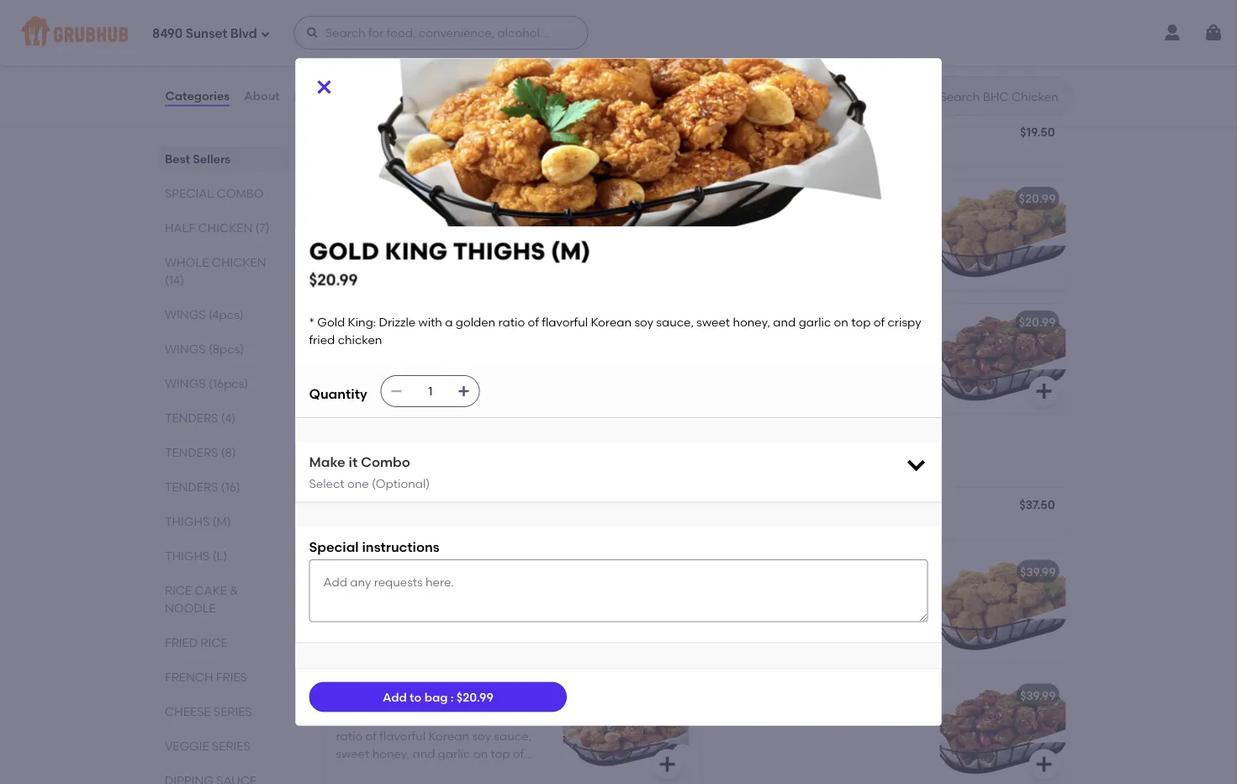 Task type: locate. For each thing, give the bounding box(es) containing it.
0 vertical spatial signature
[[809, 232, 863, 247]]

1 vertical spatial soy
[[472, 356, 491, 370]]

tenders for tenders (8)
[[164, 445, 218, 459]]

series
[[213, 704, 252, 718], [212, 739, 250, 753]]

gold for gold king thighs (l)
[[344, 712, 372, 726]]

2 vertical spatial crispy
[[336, 763, 370, 777]]

chicken up combo
[[401, 390, 446, 405]]

wings (4pcs) tab
[[164, 305, 282, 323]]

s & s fried thighs (l) button
[[326, 553, 689, 662]]

gold
[[317, 315, 345, 329], [344, 339, 372, 353], [344, 712, 372, 726]]

reviews button
[[293, 66, 342, 126]]

one
[[347, 476, 369, 490]]

1 vertical spatial tenders
[[164, 445, 218, 459]]

cake
[[194, 583, 227, 597]]

chicken
[[198, 220, 252, 235], [211, 255, 266, 269]]

1 bhc from the top
[[785, 232, 806, 247]]

wings for wings (8pcs)
[[164, 342, 205, 356]]

0 vertical spatial crispy
[[888, 315, 922, 329]]

quantity
[[309, 386, 367, 402]]

sauce, for (m)
[[494, 356, 532, 370]]

& for s & s fried thighs (m)
[[346, 192, 355, 206]]

&
[[346, 192, 355, 206], [346, 564, 355, 579], [230, 583, 238, 597]]

chicken down special combo "tab"
[[198, 220, 252, 235]]

(l) inside tab
[[212, 548, 227, 563]]

and down gold king thighs (m)
[[413, 373, 435, 387]]

classic down reviews button
[[336, 126, 388, 141]]

0 vertical spatial rice
[[164, 583, 192, 597]]

2 vertical spatial &
[[230, 583, 238, 597]]

1 wings from the top
[[164, 307, 205, 321]]

0 horizontal spatial thighs (m)
[[164, 514, 231, 528]]

signature
[[809, 232, 863, 247], [809, 605, 863, 620]]

0 vertical spatial $39.99
[[1020, 564, 1056, 579]]

1 vertical spatial chicken
[[401, 390, 446, 405]]

golden
[[456, 315, 496, 329], [483, 339, 523, 353], [483, 712, 523, 726]]

1 signature from the top
[[809, 232, 863, 247]]

flavorful for (m)
[[380, 356, 426, 370]]

about button
[[243, 66, 281, 126]]

veggie series tab
[[164, 737, 282, 755]]

favorite!
[[713, 267, 760, 281], [713, 639, 760, 654]]

king: down add
[[375, 712, 403, 726]]

$39.99 button
[[703, 677, 1066, 784]]

a down gold king thighs (m)
[[472, 339, 480, 353]]

Search BHC Chicken search field
[[938, 88, 1067, 104]]

fried inside tab
[[164, 635, 197, 649]]

0 vertical spatial seasoning.
[[757, 249, 818, 264]]

0 horizontal spatial $37.50
[[643, 498, 678, 512]]

matcho king thighs (m)
[[713, 315, 870, 329]]

1 cheese from the top
[[713, 249, 754, 264]]

1 vertical spatial crispy
[[780, 588, 816, 603]]

chicken,
[[848, 215, 895, 230], [848, 588, 895, 603]]

2 vertical spatial on
[[473, 746, 488, 760]]

1 vertical spatial a
[[472, 339, 480, 353]]

1 seasoning. from the top
[[757, 249, 818, 264]]

king for gold king thighs (m)
[[374, 315, 404, 329]]

2 chicken, from the top
[[848, 588, 895, 603]]

2 bhc from the top
[[785, 605, 806, 620]]

0 vertical spatial bhc
[[785, 232, 806, 247]]

$20.99
[[1019, 192, 1056, 206], [309, 270, 358, 289], [642, 315, 679, 329], [1019, 315, 1056, 329], [457, 690, 494, 704]]

2 classic from the top
[[336, 499, 388, 514]]

bburinkle thighs (m) image
[[940, 180, 1066, 290]]

classic fried thighs (l)
[[336, 499, 492, 514]]

gold left add
[[336, 688, 371, 702]]

thighs (l) up cake at the left of the page
[[164, 548, 227, 563]]

chicken
[[338, 332, 382, 347], [401, 390, 446, 405], [401, 763, 446, 777]]

1 vertical spatial a
[[821, 622, 829, 637]]

to
[[410, 690, 422, 704]]

2 $39.99 from the top
[[1020, 688, 1056, 702]]

$37.50
[[643, 498, 678, 512], [1020, 498, 1055, 512]]

gold king thighs (l) image
[[563, 677, 689, 784]]

series for veggie series
[[212, 739, 250, 753]]

tab
[[164, 771, 282, 784]]

1 vertical spatial cheese
[[713, 622, 754, 637]]

(m)
[[397, 76, 427, 97], [476, 126, 495, 141], [826, 126, 846, 141], [453, 192, 472, 206], [831, 192, 850, 206], [551, 237, 591, 265], [455, 315, 475, 329], [851, 315, 870, 329], [212, 514, 231, 528]]

$19.50
[[644, 125, 678, 139], [1021, 125, 1055, 139], [644, 190, 678, 204]]

1 vertical spatial wings
[[164, 342, 205, 356]]

2 vertical spatial ratio
[[336, 729, 363, 743]]

wings for wings (16pcs)
[[164, 376, 205, 390]]

series down the fries
[[213, 704, 252, 718]]

(4)
[[221, 411, 235, 425]]

(l) inside button
[[453, 564, 468, 579]]

thighs (m) inside "tab"
[[164, 514, 231, 528]]

$20.99 inside gold king thighs (m) $20.99
[[309, 270, 358, 289]]

tenders inside tab
[[164, 445, 218, 459]]

1 vertical spatial sweet
[[336, 373, 370, 387]]

cheese series tab
[[164, 702, 282, 720]]

1 vertical spatial rice
[[200, 635, 227, 649]]

honey, for gold king thighs (m)
[[372, 373, 410, 387]]

wings down the (14)
[[164, 307, 205, 321]]

0 vertical spatial classic
[[336, 126, 388, 141]]

1 vertical spatial flavorful
[[380, 356, 426, 370]]

0 vertical spatial cheese
[[713, 249, 754, 264]]

0 vertical spatial hometown
[[832, 249, 893, 264]]

0 vertical spatial tenders
[[164, 411, 218, 425]]

a
[[445, 315, 453, 329], [472, 339, 480, 353], [472, 712, 480, 726]]

tenders up the tenders (8) on the left of page
[[164, 411, 218, 425]]

combo
[[216, 186, 263, 200]]

1 horizontal spatial rice
[[200, 635, 227, 649]]

1 vertical spatial topped
[[713, 605, 755, 620]]

1 vertical spatial signature
[[809, 605, 863, 620]]

half chicken (7)
[[164, 220, 269, 235]]

1 vertical spatial * bburinkle: crispy fried chicken, topped with bhc signature korean cheese seasoning. a hometown favorite!
[[713, 588, 907, 654]]

drizzle up input item quantity number field
[[379, 315, 416, 329]]

1 vertical spatial king:
[[375, 339, 403, 353]]

thighs (m) tab
[[164, 512, 282, 530]]

0 vertical spatial a
[[821, 249, 829, 264]]

gold
[[309, 237, 379, 265], [336, 315, 371, 329], [336, 688, 371, 702]]

1 vertical spatial gold
[[336, 315, 371, 329]]

thighs (m) up classic fried thighs (m)
[[323, 76, 427, 97]]

0 vertical spatial ratio
[[498, 315, 525, 329]]

1 vertical spatial golden
[[483, 339, 523, 353]]

wings down wings (4pcs)
[[164, 342, 205, 356]]

2 vertical spatial top
[[491, 746, 510, 760]]

a down add to bag : $20.99
[[472, 712, 480, 726]]

honey,
[[733, 315, 771, 329], [372, 373, 410, 387], [372, 746, 410, 760]]

3 tenders from the top
[[164, 480, 218, 494]]

1 horizontal spatial thighs (l)
[[323, 449, 421, 470]]

2 hometown from the top
[[832, 622, 893, 637]]

rice cake & noodle tab
[[164, 581, 282, 617]]

1 vertical spatial top
[[491, 373, 510, 387]]

2 vertical spatial sauce,
[[494, 729, 532, 743]]

(16pcs)
[[208, 376, 248, 390]]

king: for gold king thighs (l)
[[375, 712, 403, 726]]

tenders for tenders (16)
[[164, 480, 218, 494]]

0 vertical spatial chicken
[[338, 332, 382, 347]]

2 a from the top
[[821, 622, 829, 637]]

$37.50 for classic fried thighs (l)
[[643, 498, 678, 512]]

2 hot from the top
[[713, 499, 739, 514]]

ratio
[[498, 315, 525, 329], [336, 356, 363, 370], [336, 729, 363, 743]]

chicken for gold king thighs (m)
[[401, 390, 446, 405]]

tenders (16)
[[164, 480, 240, 494]]

thighs (m) down tenders (16)
[[164, 514, 231, 528]]

2 vertical spatial wings
[[164, 376, 205, 390]]

garlic down gold king thighs (m)
[[438, 373, 471, 387]]

0 vertical spatial &
[[346, 192, 355, 206]]

crispy
[[780, 215, 816, 230], [780, 588, 816, 603]]

1 vertical spatial &
[[346, 564, 355, 579]]

2 vertical spatial tenders
[[164, 480, 218, 494]]

garlic down :
[[438, 746, 471, 760]]

classic
[[336, 126, 388, 141], [336, 499, 388, 514]]

0 horizontal spatial rice
[[164, 583, 192, 597]]

1 horizontal spatial thighs (m)
[[323, 76, 427, 97]]

1 vertical spatial favorite!
[[713, 639, 760, 654]]

garlic right matcho at right
[[799, 315, 831, 329]]

1 vertical spatial thighs (m)
[[164, 514, 231, 528]]

wings
[[164, 307, 205, 321], [164, 342, 205, 356], [164, 376, 205, 390]]

chicken down half chicken (7) 'tab'
[[211, 255, 266, 269]]

select
[[309, 476, 345, 490]]

thighs
[[323, 76, 393, 97], [428, 126, 473, 141], [778, 126, 824, 141], [405, 192, 450, 206], [783, 192, 828, 206], [453, 237, 545, 265], [407, 315, 452, 329], [802, 315, 848, 329], [323, 449, 393, 470], [428, 499, 473, 514], [778, 499, 824, 514], [164, 514, 209, 528], [164, 548, 209, 563], [405, 564, 450, 579], [407, 688, 452, 702]]

2 vertical spatial and
[[413, 746, 435, 760]]

0 vertical spatial chicken
[[198, 220, 252, 235]]

0 vertical spatial thighs (l)
[[323, 449, 421, 470]]

(16)
[[221, 480, 240, 494]]

1 $37.50 from the left
[[643, 498, 678, 512]]

2 vertical spatial a
[[472, 712, 480, 726]]

rice cake & noodle
[[164, 583, 238, 615]]

*
[[713, 215, 718, 230], [309, 315, 315, 329], [336, 339, 341, 353], [713, 588, 718, 603], [336, 712, 341, 726]]

series for cheese series
[[213, 704, 252, 718]]

s & s fried thighs (l)
[[336, 564, 468, 579]]

1 * bburinkle: crispy fried chicken, topped with bhc signature korean cheese seasoning. a hometown favorite! from the top
[[713, 215, 907, 281]]

1 vertical spatial bhc
[[785, 605, 806, 620]]

best sellers tab
[[164, 150, 282, 167]]

hometown
[[832, 249, 893, 264], [832, 622, 893, 637]]

a down gold king thighs (m) $20.99
[[445, 315, 453, 329]]

thighs (m)
[[323, 76, 427, 97], [164, 514, 231, 528]]

$20.99 for matcho king thighs (m) 'image'
[[1019, 315, 1056, 329]]

1 vertical spatial thighs (l)
[[164, 548, 227, 563]]

rice inside tab
[[200, 635, 227, 649]]

0 vertical spatial thighs (m)
[[323, 76, 427, 97]]

0 vertical spatial gold
[[309, 237, 379, 265]]

king:
[[348, 315, 376, 329], [375, 339, 403, 353], [375, 712, 403, 726]]

korean
[[866, 232, 907, 247], [591, 315, 632, 329], [429, 356, 469, 370], [866, 605, 907, 620], [429, 729, 469, 743]]

special
[[309, 538, 359, 555]]

1 hometown from the top
[[832, 249, 893, 264]]

2 vertical spatial chicken
[[401, 763, 446, 777]]

2 vertical spatial drizzle
[[406, 712, 443, 726]]

1 vertical spatial garlic
[[438, 373, 471, 387]]

wings up tenders (4)
[[164, 376, 205, 390]]

top for (l)
[[491, 746, 510, 760]]

king inside gold king thighs (m) $20.99
[[385, 237, 448, 265]]

and for (l)
[[413, 746, 435, 760]]

0 vertical spatial soy
[[635, 315, 654, 329]]

2 vertical spatial gold
[[336, 688, 371, 702]]

0 vertical spatial sauce,
[[656, 315, 694, 329]]

1 vertical spatial hot
[[713, 499, 739, 514]]

veggie
[[164, 739, 209, 753]]

1 vertical spatial and
[[413, 373, 435, 387]]

1 hot from the top
[[713, 126, 739, 141]]

(m) inside "tab"
[[212, 514, 231, 528]]

cheese
[[713, 249, 754, 264], [713, 622, 754, 637]]

0 vertical spatial series
[[213, 704, 252, 718]]

sweet
[[697, 315, 730, 329], [336, 373, 370, 387], [336, 746, 370, 760]]

2 cheese from the top
[[713, 622, 754, 637]]

instructions
[[362, 538, 440, 555]]

1 tenders from the top
[[164, 411, 218, 425]]

on for gold king thighs (m)
[[473, 373, 488, 387]]

series inside tab
[[212, 739, 250, 753]]

tenders (4)
[[164, 411, 235, 425]]

thighs (l)
[[323, 449, 421, 470], [164, 548, 227, 563]]

gold for gold king thighs (m)
[[336, 315, 371, 329]]

1 classic from the top
[[336, 126, 388, 141]]

king: down gold king thighs (m)
[[375, 339, 403, 353]]

matcho king thighs (l) image
[[940, 677, 1066, 784]]

tenders (16) tab
[[164, 478, 282, 495]]

1 vertical spatial honey,
[[372, 373, 410, 387]]

and right matcho at right
[[773, 315, 796, 329]]

king
[[385, 237, 448, 265], [374, 315, 404, 329], [769, 315, 800, 329], [374, 688, 404, 702]]

0 vertical spatial crispy
[[780, 215, 816, 230]]

0 vertical spatial * bburinkle: crispy fried chicken, topped with bhc signature korean cheese seasoning. a hometown favorite!
[[713, 215, 907, 281]]

$39.99 inside button
[[1020, 688, 1056, 702]]

1 $39.99 from the top
[[1020, 564, 1056, 579]]

with
[[758, 232, 782, 247], [418, 315, 442, 329], [445, 339, 469, 353], [758, 605, 782, 620], [445, 712, 469, 726]]

1 vertical spatial hometown
[[832, 622, 893, 637]]

hot fried thighs (m)
[[713, 126, 846, 141]]

0 vertical spatial wings
[[164, 307, 205, 321]]

wings inside tab
[[164, 307, 205, 321]]

(14)
[[164, 273, 184, 287]]

2 vertical spatial flavorful
[[380, 729, 426, 743]]

bburinkle
[[713, 192, 780, 206]]

thighs (l) inside tab
[[164, 548, 227, 563]]

$20.99 for gold king thighs (m) image
[[642, 315, 679, 329]]

tenders down the tenders (8) on the left of page
[[164, 480, 218, 494]]

golden for gold king thighs (l)
[[483, 712, 523, 726]]

0 vertical spatial chicken,
[[848, 215, 895, 230]]

gold inside gold king thighs (m) $20.99
[[309, 237, 379, 265]]

2 tenders from the top
[[164, 445, 218, 459]]

crispy
[[888, 315, 922, 329], [336, 390, 370, 405], [336, 763, 370, 777]]

fried
[[819, 215, 845, 230], [309, 332, 335, 347], [373, 390, 399, 405], [819, 588, 845, 603], [373, 763, 399, 777]]

drizzle
[[379, 315, 416, 329], [406, 339, 443, 353], [406, 712, 443, 726]]

a
[[821, 249, 829, 264], [821, 622, 829, 637]]

1 vertical spatial on
[[473, 373, 488, 387]]

series inside tab
[[213, 704, 252, 718]]

1 chicken, from the top
[[848, 215, 895, 230]]

series down "cheese series" tab at the bottom
[[212, 739, 250, 753]]

on for gold king thighs (l)
[[473, 746, 488, 760]]

and down to
[[413, 746, 435, 760]]

gold up quantity
[[336, 315, 371, 329]]

3 wings from the top
[[164, 376, 205, 390]]

chicken for gold king thighs (l)
[[401, 763, 446, 777]]

svg image
[[390, 384, 404, 398], [457, 384, 471, 398], [657, 754, 678, 774], [1034, 754, 1054, 774]]

about
[[244, 89, 280, 103]]

thighs (l) up one
[[323, 449, 421, 470]]

hot for thighs (m)
[[713, 126, 739, 141]]

chicken for whole
[[211, 255, 266, 269]]

chicken inside 'whole chicken (14)'
[[211, 255, 266, 269]]

categories
[[165, 89, 230, 103]]

flavorful
[[542, 315, 588, 329], [380, 356, 426, 370], [380, 729, 426, 743]]

2 vertical spatial golden
[[483, 712, 523, 726]]

$37.50 for hot fried thighs (l)
[[1020, 498, 1055, 512]]

chicken down to
[[401, 763, 446, 777]]

1 vertical spatial $39.99
[[1020, 688, 1056, 702]]

1 favorite! from the top
[[713, 267, 760, 281]]

* for bburinkle thighs (m)
[[713, 215, 718, 230]]

main navigation navigation
[[0, 0, 1237, 66]]

0 vertical spatial garlic
[[799, 315, 831, 329]]

noodle
[[164, 601, 216, 615]]

drizzle down gold king thighs (m)
[[406, 339, 443, 353]]

0 horizontal spatial thighs (l)
[[164, 548, 227, 563]]

veggie series
[[164, 739, 250, 753]]

1 vertical spatial gold
[[344, 339, 372, 353]]

2 seasoning. from the top
[[757, 622, 818, 637]]

gold down s & s fried thighs (m)
[[309, 237, 379, 265]]

2 topped from the top
[[713, 605, 755, 620]]

1 vertical spatial seasoning.
[[757, 622, 818, 637]]

1 vertical spatial bburinkle:
[[721, 588, 777, 603]]

2 vertical spatial soy
[[472, 729, 491, 743]]

chicken down gold king thighs (m)
[[338, 332, 382, 347]]

king: up quantity
[[348, 315, 376, 329]]

soy for (m)
[[472, 356, 491, 370]]

garlic for (m)
[[438, 373, 471, 387]]

0 vertical spatial on
[[834, 315, 849, 329]]

best sellers
[[164, 151, 230, 166]]

hot fried thighs (l)
[[713, 499, 842, 514]]

* gold king: drizzle with a golden ratio of flavorful korean soy sauce, sweet honey, and garlic on top of crispy fried chicken
[[309, 315, 924, 347], [336, 339, 532, 405], [336, 712, 532, 777]]

bburinkle:
[[721, 215, 777, 230], [721, 588, 777, 603]]

0 vertical spatial honey,
[[733, 315, 771, 329]]

2 $37.50 from the left
[[1020, 498, 1055, 512]]

sauce, for (l)
[[494, 729, 532, 743]]

rice up the noodle
[[164, 583, 192, 597]]

2 vertical spatial king:
[[375, 712, 403, 726]]

tenders
[[164, 411, 218, 425], [164, 445, 218, 459], [164, 480, 218, 494]]

svg image
[[1204, 23, 1224, 43], [306, 26, 319, 40], [261, 29, 271, 39], [314, 77, 334, 97], [1034, 381, 1054, 401], [905, 452, 928, 476], [657, 630, 678, 651]]

& inside button
[[346, 564, 355, 579]]

1 vertical spatial crispy
[[336, 390, 370, 405]]

& inside rice cake & noodle
[[230, 583, 238, 597]]

2 wings from the top
[[164, 342, 205, 356]]

1 vertical spatial chicken
[[211, 255, 266, 269]]

drizzle down to
[[406, 712, 443, 726]]

0 vertical spatial topped
[[713, 232, 755, 247]]

2 vertical spatial gold
[[344, 712, 372, 726]]

tenders (8) tab
[[164, 443, 282, 461]]

french
[[164, 670, 213, 684]]

tenders down tenders (4)
[[164, 445, 218, 459]]

bburinkle thighs (l) image
[[940, 553, 1066, 662]]

classic down one
[[336, 499, 388, 514]]

1 topped from the top
[[713, 232, 755, 247]]

thighs inside tab
[[164, 548, 209, 563]]

rice up "french fries"
[[200, 635, 227, 649]]

king for gold king thighs (l)
[[374, 688, 404, 702]]

add
[[383, 690, 407, 704]]

0 vertical spatial bburinkle:
[[721, 215, 777, 230]]

top
[[852, 315, 871, 329], [491, 373, 510, 387], [491, 746, 510, 760]]

1 vertical spatial sauce,
[[494, 356, 532, 370]]

gold for gold king thighs (m) $20.99
[[309, 237, 379, 265]]

chicken inside 'tab'
[[198, 220, 252, 235]]



Task type: vqa. For each thing, say whether or not it's contained in the screenshot.
WHOLE the CHICKEN
yes



Task type: describe. For each thing, give the bounding box(es) containing it.
thighs inside "tab"
[[164, 514, 209, 528]]

wings (16pcs) tab
[[164, 374, 282, 392]]

fried rice tab
[[164, 633, 282, 651]]

(8)
[[221, 445, 236, 459]]

special combo tab
[[164, 184, 282, 202]]

* gold king: drizzle with a golden ratio of flavorful korean soy sauce, sweet honey, and garlic on top of crispy fried chicken for (m)
[[336, 339, 532, 405]]

whole chicken (14)
[[164, 255, 266, 287]]

(4pcs)
[[208, 307, 243, 321]]

thighs inside gold king thighs (m) $20.99
[[453, 237, 545, 265]]

1 a from the top
[[821, 249, 829, 264]]

matcho
[[713, 315, 766, 329]]

half
[[164, 220, 195, 235]]

(optional)
[[372, 476, 430, 490]]

top for (m)
[[491, 373, 510, 387]]

drizzle for (l)
[[406, 712, 443, 726]]

* for gold king thighs (l)
[[336, 712, 341, 726]]

fries
[[216, 670, 247, 684]]

flavorful for (l)
[[380, 729, 426, 743]]

french fries
[[164, 670, 247, 684]]

Input item quantity number field
[[412, 376, 449, 406]]

gold for gold king thighs (l)
[[336, 688, 371, 702]]

combo
[[361, 454, 410, 470]]

8490
[[152, 26, 183, 41]]

s & s fried thighs (m)
[[336, 192, 472, 206]]

and for (m)
[[413, 373, 435, 387]]

special instructions
[[309, 538, 440, 555]]

king: for gold king thighs (m)
[[375, 339, 403, 353]]

0 vertical spatial flavorful
[[542, 315, 588, 329]]

& for s & s fried thighs (l)
[[346, 564, 355, 579]]

wings (4pcs)
[[164, 307, 243, 321]]

french fries tab
[[164, 668, 282, 686]]

crispy for gold king thighs (l)
[[336, 763, 370, 777]]

* gold king: drizzle with a golden ratio of flavorful korean soy sauce, sweet honey, and garlic on top of crispy fried chicken for (l)
[[336, 712, 532, 777]]

(m) inside gold king thighs (m) $20.99
[[551, 237, 591, 265]]

gold king thighs (m) $20.99
[[309, 237, 591, 289]]

tenders (4) tab
[[164, 409, 282, 427]]

1 bburinkle: from the top
[[721, 215, 777, 230]]

2 favorite! from the top
[[713, 639, 760, 654]]

fried rice
[[164, 635, 227, 649]]

2 * bburinkle: crispy fried chicken, topped with bhc signature korean cheese seasoning. a hometown favorite! from the top
[[713, 588, 907, 654]]

ratio for gold king thighs (m)
[[336, 356, 363, 370]]

0 vertical spatial king:
[[348, 315, 376, 329]]

* for gold king thighs (m)
[[336, 339, 341, 353]]

cheese
[[164, 704, 210, 718]]

0 vertical spatial top
[[852, 315, 871, 329]]

tenders for tenders (4)
[[164, 411, 218, 425]]

whole chicken (14) tab
[[164, 253, 282, 289]]

drizzle for (m)
[[406, 339, 443, 353]]

$20.99 for 'bburinkle thighs (m)' image
[[1019, 192, 1056, 206]]

$19.50 for hot fried thighs (m)
[[644, 125, 678, 139]]

golden for gold king thighs (m)
[[483, 339, 523, 353]]

crispy for gold king thighs (m)
[[336, 390, 370, 405]]

wings for wings (4pcs)
[[164, 307, 205, 321]]

sweet for gold king thighs (m)
[[336, 373, 370, 387]]

0 vertical spatial a
[[445, 315, 453, 329]]

0 vertical spatial golden
[[456, 315, 496, 329]]

$19.50 for bburinkle thighs (m)
[[644, 190, 678, 204]]

king for matcho king thighs (m)
[[769, 315, 800, 329]]

fried inside button
[[368, 564, 402, 579]]

tenders (8)
[[164, 445, 236, 459]]

thighs (l) tab
[[164, 547, 282, 564]]

(7)
[[255, 220, 269, 235]]

8490 sunset blvd
[[152, 26, 257, 41]]

matcho king thighs (m) image
[[940, 304, 1066, 413]]

garlic for (l)
[[438, 746, 471, 760]]

rice inside rice cake & noodle
[[164, 583, 192, 597]]

ratio for gold king thighs (l)
[[336, 729, 363, 743]]

sellers
[[192, 151, 230, 166]]

2 crispy from the top
[[780, 588, 816, 603]]

soy for (l)
[[472, 729, 491, 743]]

best
[[164, 151, 190, 166]]

$39.99 for bburinkle thighs (l) image
[[1020, 564, 1056, 579]]

search icon image
[[913, 86, 933, 106]]

wings (8pcs) tab
[[164, 340, 282, 358]]

honey, for gold king thighs (l)
[[372, 746, 410, 760]]

sweet for gold king thighs (l)
[[336, 746, 370, 760]]

bburinkle thighs (m)
[[713, 192, 850, 206]]

gold for gold king thighs (m)
[[344, 339, 372, 353]]

cheese series
[[164, 704, 252, 718]]

classic fried thighs (m)
[[336, 126, 495, 141]]

special
[[164, 186, 213, 200]]

gold king thighs (m) image
[[563, 304, 689, 413]]

0 vertical spatial sweet
[[697, 315, 730, 329]]

thighs inside button
[[405, 564, 450, 579]]

a for (m)
[[472, 339, 480, 353]]

make
[[309, 454, 345, 470]]

hot for thighs (l)
[[713, 499, 739, 514]]

Special instructions text field
[[309, 560, 928, 622]]

half chicken (7) tab
[[164, 219, 282, 236]]

fresh fries tenders (16) image
[[563, 0, 689, 40]]

wings (8pcs)
[[164, 342, 244, 356]]

gold king thighs (l)
[[336, 688, 471, 702]]

categories button
[[164, 66, 231, 126]]

chicken for half
[[198, 220, 252, 235]]

blvd
[[230, 26, 257, 41]]

bag
[[425, 690, 448, 704]]

2 bburinkle: from the top
[[721, 588, 777, 603]]

0 vertical spatial gold
[[317, 315, 345, 329]]

whole
[[164, 255, 208, 269]]

gold king thighs (m)
[[336, 315, 475, 329]]

add to bag : $20.99
[[383, 690, 494, 704]]

classic for (l)
[[336, 499, 388, 514]]

(8pcs)
[[208, 342, 244, 356]]

0 vertical spatial and
[[773, 315, 796, 329]]

a for (l)
[[472, 712, 480, 726]]

2 signature from the top
[[809, 605, 863, 620]]

make it combo select one (optional)
[[309, 454, 430, 490]]

special combo
[[164, 186, 263, 200]]

wings (16pcs)
[[164, 376, 248, 390]]

1 crispy from the top
[[780, 215, 816, 230]]

king for gold king thighs (m) $20.99
[[385, 237, 448, 265]]

$39.99 for 'matcho king thighs (l)' image on the bottom right of the page
[[1020, 688, 1056, 702]]

0 vertical spatial drizzle
[[379, 315, 416, 329]]

reviews
[[294, 89, 341, 103]]

classic for (m)
[[336, 126, 388, 141]]

sunset
[[186, 26, 227, 41]]

it
[[349, 454, 358, 470]]

:
[[451, 690, 454, 704]]



